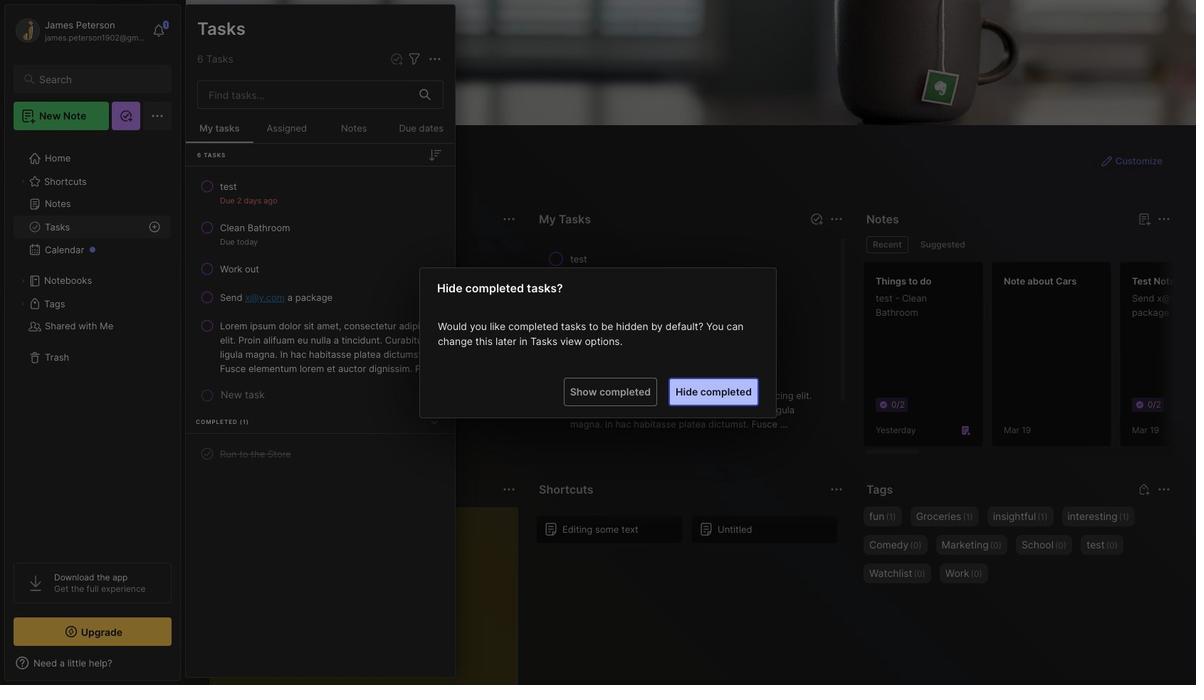 Task type: vqa. For each thing, say whether or not it's contained in the screenshot.
first row from the bottom
yes



Task type: locate. For each thing, give the bounding box(es) containing it.
work out 2 cell
[[220, 262, 259, 276]]

tree
[[5, 139, 180, 550]]

run to the store 0 cell
[[220, 447, 291, 461]]

row
[[192, 174, 449, 212], [192, 215, 449, 253], [192, 256, 449, 282], [192, 285, 449, 310], [192, 313, 449, 382], [192, 441, 449, 467]]

0 horizontal spatial tab
[[867, 236, 908, 253]]

3 row from the top
[[192, 256, 449, 282]]

1 horizontal spatial tab
[[914, 236, 972, 253]]

tab list
[[867, 236, 1168, 253]]

1 horizontal spatial new task image
[[810, 212, 824, 226]]

tab
[[867, 236, 908, 253], [914, 236, 972, 253]]

collapse 01_completed image
[[427, 415, 441, 429]]

clean bathroom 1 cell
[[220, 221, 290, 235]]

1 vertical spatial new task image
[[810, 212, 824, 226]]

test 0 cell
[[220, 179, 237, 194]]

5 row from the top
[[192, 313, 449, 382]]

6 row from the top
[[192, 441, 449, 467]]

None search field
[[39, 70, 159, 88]]

none search field inside main element
[[39, 70, 159, 88]]

row group
[[186, 144, 455, 479], [536, 245, 847, 474], [864, 262, 1196, 456], [536, 515, 847, 553]]

0 vertical spatial new task image
[[389, 52, 404, 66]]

2 tab from the left
[[914, 236, 972, 253]]

lorem ipsum dolor sit amet, consectetur adipiscing elit. proin alifuam eu nulla a tincidunt. curabitur ut ligula magna. in hac habitasse platea dictumst. fusce elementum lorem et auctor dignissim. proin eget mi id urna euismod consectetur. pellentesque porttitor ac urna quis fermentum: 4 cell
[[220, 319, 444, 376]]

tree inside main element
[[5, 139, 180, 550]]

new task image
[[389, 52, 404, 66], [810, 212, 824, 226]]

Start writing… text field
[[221, 508, 518, 686]]

1 row from the top
[[192, 174, 449, 212]]



Task type: describe. For each thing, give the bounding box(es) containing it.
Find tasks… text field
[[200, 83, 411, 106]]

2 row from the top
[[192, 215, 449, 253]]

Search text field
[[39, 73, 159, 86]]

send x@y.com a package 3 cell
[[220, 290, 333, 305]]

1 tab from the left
[[867, 236, 908, 253]]

0 horizontal spatial new task image
[[389, 52, 404, 66]]

4 row from the top
[[192, 285, 449, 310]]

expand tags image
[[19, 300, 27, 308]]

main element
[[0, 0, 185, 686]]

expand notebooks image
[[19, 277, 27, 286]]



